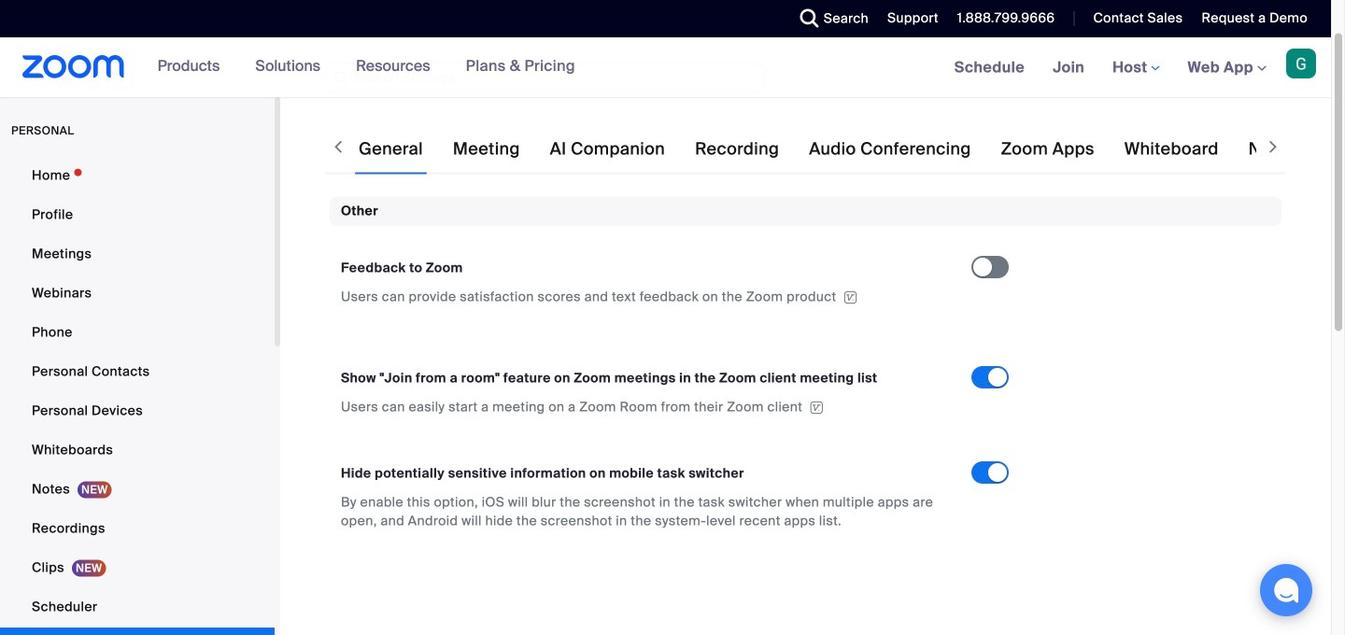 Task type: locate. For each thing, give the bounding box(es) containing it.
0 vertical spatial application
[[341, 288, 955, 306]]

application
[[341, 288, 955, 306], [341, 398, 955, 417]]

1 vertical spatial application
[[341, 398, 955, 417]]

support version for show "join from a room" feature on zoom meetings in the zoom client meeting list image
[[807, 401, 826, 414]]

profile picture image
[[1286, 49, 1316, 78]]

scroll right image
[[1264, 138, 1283, 156]]

zoom logo image
[[22, 55, 125, 78]]

1 application from the top
[[341, 288, 955, 306]]

open chat image
[[1273, 577, 1300, 604]]

2 application from the top
[[341, 398, 955, 417]]

scroll left image
[[329, 138, 348, 156]]

meetings navigation
[[941, 37, 1331, 99]]

banner
[[0, 37, 1331, 99]]

product information navigation
[[144, 37, 589, 97]]

Search Settings text field
[[325, 63, 764, 93]]



Task type: vqa. For each thing, say whether or not it's contained in the screenshot.
1st application
yes



Task type: describe. For each thing, give the bounding box(es) containing it.
other element
[[330, 197, 1282, 553]]

support version for feedback to zoom image
[[841, 291, 860, 304]]

personal menu menu
[[0, 157, 275, 635]]

tabs of my account settings page tab list
[[355, 123, 1345, 175]]



